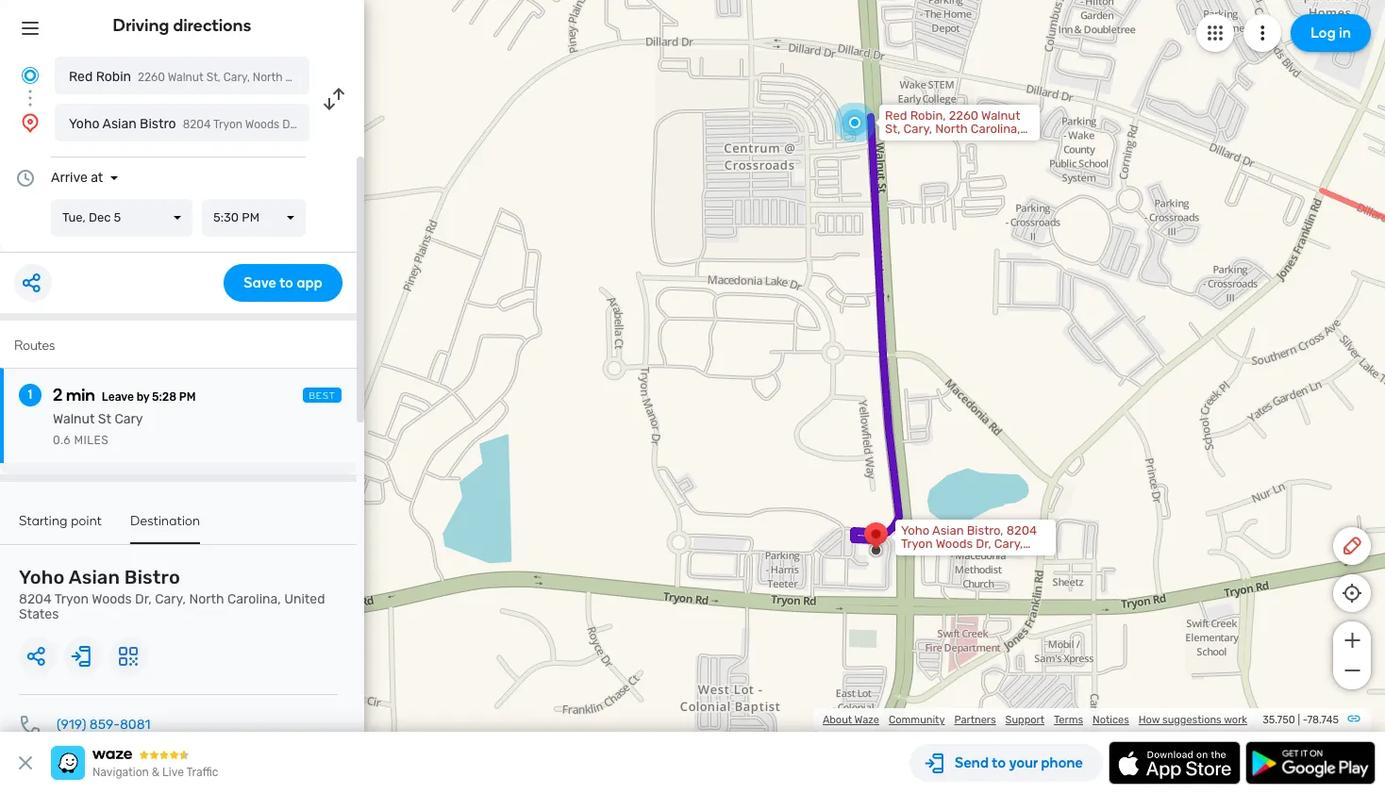 Task type: describe. For each thing, give the bounding box(es) containing it.
about
[[823, 714, 852, 727]]

states for robin
[[372, 71, 406, 84]]

tue, dec 5 list box
[[51, 199, 193, 237]]

work
[[1224, 714, 1248, 727]]

cary
[[115, 411, 143, 427]]

united for robin,
[[885, 135, 923, 149]]

dec
[[89, 210, 111, 225]]

north for robin
[[253, 71, 283, 84]]

notices
[[1093, 714, 1129, 727]]

location image
[[19, 111, 42, 134]]

woods
[[92, 592, 132, 608]]

2260 for robin
[[138, 71, 165, 84]]

red robin 2260 walnut st, cary, north carolina, united states
[[69, 69, 406, 85]]

bistro for yoho asian bistro
[[140, 116, 176, 132]]

point
[[71, 513, 102, 529]]

terms
[[1054, 714, 1083, 727]]

north for robin,
[[935, 122, 968, 136]]

walnut for robin
[[168, 71, 204, 84]]

community link
[[889, 714, 945, 727]]

min
[[66, 385, 95, 406]]

yoho for yoho asian bistro
[[69, 116, 100, 132]]

5:30
[[213, 210, 239, 225]]

1
[[28, 387, 32, 403]]

about waze link
[[823, 714, 879, 727]]

waze
[[855, 714, 879, 727]]

tue, dec 5
[[62, 210, 121, 225]]

leave
[[102, 391, 134, 404]]

5:30 pm
[[213, 210, 259, 225]]

5
[[114, 210, 121, 225]]

2 min leave by 5:28 pm
[[53, 385, 196, 406]]

destination button
[[130, 513, 200, 545]]

35.750
[[1263, 714, 1295, 727]]

cary, for robin
[[223, 71, 250, 84]]

tue,
[[62, 210, 86, 225]]

st
[[98, 411, 111, 427]]

(919) 859-8081 link
[[57, 717, 151, 733]]

miles
[[74, 434, 109, 447]]

traffic
[[186, 766, 218, 779]]

walnut for robin,
[[981, 109, 1020, 123]]

yoho asian bistro 8204 tryon woods dr, cary, north carolina, united states
[[19, 566, 325, 623]]

at
[[91, 170, 103, 186]]

carolina, for robin,
[[971, 122, 1021, 136]]

(919)
[[57, 717, 86, 733]]

asian for yoho asian bistro
[[102, 116, 136, 132]]

driving
[[113, 15, 169, 36]]

cary, inside yoho asian bistro 8204 tryon woods dr, cary, north carolina, united states
[[155, 592, 186, 608]]

8204
[[19, 592, 52, 608]]

destination
[[130, 513, 200, 529]]

yoho asian bistro button
[[55, 104, 310, 142]]

dr,
[[135, 592, 152, 608]]

partners link
[[955, 714, 996, 727]]

terms link
[[1054, 714, 1083, 727]]

by
[[137, 391, 149, 404]]

8081
[[120, 717, 151, 733]]

carolina, for robin
[[285, 71, 331, 84]]

-
[[1303, 714, 1307, 727]]

859-
[[89, 717, 120, 733]]

x image
[[14, 752, 37, 775]]

starting
[[19, 513, 68, 529]]

2
[[53, 385, 63, 406]]

link image
[[1347, 712, 1362, 727]]



Task type: locate. For each thing, give the bounding box(es) containing it.
clock image
[[14, 167, 37, 190]]

0 vertical spatial pm
[[242, 210, 259, 225]]

1 vertical spatial asian
[[69, 566, 120, 589]]

st, down directions
[[206, 71, 221, 84]]

yoho up 8204
[[19, 566, 65, 589]]

st,
[[206, 71, 221, 84], [885, 122, 901, 136]]

yoho inside yoho asian bistro 8204 tryon woods dr, cary, north carolina, united states
[[19, 566, 65, 589]]

community
[[889, 714, 945, 727]]

pencil image
[[1341, 535, 1364, 558]]

1 horizontal spatial pm
[[242, 210, 259, 225]]

1 vertical spatial united
[[885, 135, 923, 149]]

united for robin
[[334, 71, 369, 84]]

st, for robin,
[[885, 122, 901, 136]]

united inside red robin, 2260 walnut st, cary, north carolina, united states
[[885, 135, 923, 149]]

1 horizontal spatial walnut
[[168, 71, 204, 84]]

1 horizontal spatial carolina,
[[285, 71, 331, 84]]

2 vertical spatial carolina,
[[227, 592, 281, 608]]

0 vertical spatial cary,
[[223, 71, 250, 84]]

0 vertical spatial st,
[[206, 71, 221, 84]]

2260
[[138, 71, 165, 84], [949, 109, 979, 123]]

78.745
[[1307, 714, 1339, 727]]

0 horizontal spatial states
[[19, 607, 59, 623]]

partners
[[955, 714, 996, 727]]

support link
[[1006, 714, 1045, 727]]

&
[[152, 766, 160, 779]]

states for robin,
[[926, 135, 963, 149]]

1 vertical spatial red
[[885, 109, 907, 123]]

1 vertical spatial bistro
[[124, 566, 180, 589]]

arrive
[[51, 170, 88, 186]]

tryon
[[55, 592, 89, 608]]

suggestions
[[1163, 714, 1222, 727]]

best
[[309, 391, 336, 402]]

bistro
[[140, 116, 176, 132], [124, 566, 180, 589]]

states inside yoho asian bistro 8204 tryon woods dr, cary, north carolina, united states
[[19, 607, 59, 623]]

states
[[372, 71, 406, 84], [926, 135, 963, 149], [19, 607, 59, 623]]

north
[[253, 71, 283, 84], [935, 122, 968, 136], [189, 592, 224, 608]]

zoom out image
[[1340, 660, 1364, 682]]

arrive at
[[51, 170, 103, 186]]

2 vertical spatial walnut
[[53, 411, 95, 427]]

united
[[334, 71, 369, 84], [885, 135, 923, 149], [284, 592, 325, 608]]

how suggestions work link
[[1139, 714, 1248, 727]]

1 vertical spatial states
[[926, 135, 963, 149]]

0 horizontal spatial pm
[[179, 391, 196, 404]]

1 vertical spatial carolina,
[[971, 122, 1021, 136]]

1 vertical spatial pm
[[179, 391, 196, 404]]

0 horizontal spatial 2260
[[138, 71, 165, 84]]

support
[[1006, 714, 1045, 727]]

1 vertical spatial st,
[[885, 122, 901, 136]]

walnut up 0.6
[[53, 411, 95, 427]]

starting point button
[[19, 513, 102, 543]]

2 vertical spatial united
[[284, 592, 325, 608]]

st, left robin,
[[885, 122, 901, 136]]

2260 for robin,
[[949, 109, 979, 123]]

asian down robin
[[102, 116, 136, 132]]

0 horizontal spatial yoho
[[19, 566, 65, 589]]

0 horizontal spatial united
[[284, 592, 325, 608]]

1 horizontal spatial north
[[253, 71, 283, 84]]

red for robin
[[69, 69, 93, 85]]

2 horizontal spatial states
[[926, 135, 963, 149]]

st, for robin
[[206, 71, 221, 84]]

1 horizontal spatial 2260
[[949, 109, 979, 123]]

carolina, inside yoho asian bistro 8204 tryon woods dr, cary, north carolina, united states
[[227, 592, 281, 608]]

walnut inside walnut st cary 0.6 miles
[[53, 411, 95, 427]]

2260 inside red robin, 2260 walnut st, cary, north carolina, united states
[[949, 109, 979, 123]]

walnut
[[168, 71, 204, 84], [981, 109, 1020, 123], [53, 411, 95, 427]]

how
[[1139, 714, 1160, 727]]

bistro inside button
[[140, 116, 176, 132]]

red for robin,
[[885, 109, 907, 123]]

cary, inside red robin, 2260 walnut st, cary, north carolina, united states
[[904, 122, 932, 136]]

1 vertical spatial cary,
[[904, 122, 932, 136]]

states inside red robin 2260 walnut st, cary, north carolina, united states
[[372, 71, 406, 84]]

bistro for yoho asian bistro 8204 tryon woods dr, cary, north carolina, united states
[[124, 566, 180, 589]]

1 horizontal spatial states
[[372, 71, 406, 84]]

1 horizontal spatial united
[[334, 71, 369, 84]]

5:30 pm list box
[[202, 199, 306, 237]]

pm inside list box
[[242, 210, 259, 225]]

cary, inside red robin 2260 walnut st, cary, north carolina, united states
[[223, 71, 250, 84]]

red inside red robin, 2260 walnut st, cary, north carolina, united states
[[885, 109, 907, 123]]

st, inside red robin, 2260 walnut st, cary, north carolina, united states
[[885, 122, 901, 136]]

(919) 859-8081
[[57, 717, 151, 733]]

1 vertical spatial north
[[935, 122, 968, 136]]

routes
[[14, 338, 55, 354]]

red left robin,
[[885, 109, 907, 123]]

0 vertical spatial asian
[[102, 116, 136, 132]]

pm right 5:28
[[179, 391, 196, 404]]

robin
[[96, 69, 131, 85]]

1 vertical spatial 2260
[[949, 109, 979, 123]]

red left robin
[[69, 69, 93, 85]]

states inside red robin, 2260 walnut st, cary, north carolina, united states
[[926, 135, 963, 149]]

yoho right location "icon"
[[69, 116, 100, 132]]

zoom in image
[[1340, 629, 1364, 652]]

0 vertical spatial north
[[253, 71, 283, 84]]

walnut inside red robin, 2260 walnut st, cary, north carolina, united states
[[981, 109, 1020, 123]]

2 vertical spatial states
[[19, 607, 59, 623]]

asian inside button
[[102, 116, 136, 132]]

0 vertical spatial red
[[69, 69, 93, 85]]

|
[[1298, 714, 1300, 727]]

0 vertical spatial bistro
[[140, 116, 176, 132]]

asian up woods at the bottom of page
[[69, 566, 120, 589]]

2 horizontal spatial cary,
[[904, 122, 932, 136]]

0 vertical spatial united
[[334, 71, 369, 84]]

north inside yoho asian bistro 8204 tryon woods dr, cary, north carolina, united states
[[189, 592, 224, 608]]

0 horizontal spatial north
[[189, 592, 224, 608]]

united inside red robin 2260 walnut st, cary, north carolina, united states
[[334, 71, 369, 84]]

about waze community partners support terms notices how suggestions work
[[823, 714, 1248, 727]]

walnut inside red robin 2260 walnut st, cary, north carolina, united states
[[168, 71, 204, 84]]

asian inside yoho asian bistro 8204 tryon woods dr, cary, north carolina, united states
[[69, 566, 120, 589]]

0 horizontal spatial carolina,
[[227, 592, 281, 608]]

asian for yoho asian bistro 8204 tryon woods dr, cary, north carolina, united states
[[69, 566, 120, 589]]

carolina,
[[285, 71, 331, 84], [971, 122, 1021, 136], [227, 592, 281, 608]]

5:28
[[152, 391, 177, 404]]

1 vertical spatial walnut
[[981, 109, 1020, 123]]

directions
[[173, 15, 251, 36]]

2 horizontal spatial united
[[885, 135, 923, 149]]

carolina, inside red robin, 2260 walnut st, cary, north carolina, united states
[[971, 122, 1021, 136]]

0.6
[[53, 434, 71, 447]]

0 vertical spatial yoho
[[69, 116, 100, 132]]

notices link
[[1093, 714, 1129, 727]]

0 vertical spatial walnut
[[168, 71, 204, 84]]

call image
[[19, 714, 42, 737]]

2 horizontal spatial carolina,
[[971, 122, 1021, 136]]

walnut up yoho asian bistro button
[[168, 71, 204, 84]]

cary, for robin,
[[904, 122, 932, 136]]

pm right '5:30'
[[242, 210, 259, 225]]

navigation & live traffic
[[92, 766, 218, 779]]

2 horizontal spatial north
[[935, 122, 968, 136]]

1 horizontal spatial red
[[885, 109, 907, 123]]

navigation
[[92, 766, 149, 779]]

bistro up dr,
[[124, 566, 180, 589]]

red
[[69, 69, 93, 85], [885, 109, 907, 123]]

0 horizontal spatial red
[[69, 69, 93, 85]]

starting point
[[19, 513, 102, 529]]

yoho for yoho asian bistro 8204 tryon woods dr, cary, north carolina, united states
[[19, 566, 65, 589]]

cary,
[[223, 71, 250, 84], [904, 122, 932, 136], [155, 592, 186, 608]]

north inside red robin 2260 walnut st, cary, north carolina, united states
[[253, 71, 283, 84]]

2260 inside red robin 2260 walnut st, cary, north carolina, united states
[[138, 71, 165, 84]]

1 horizontal spatial cary,
[[223, 71, 250, 84]]

st, inside red robin 2260 walnut st, cary, north carolina, united states
[[206, 71, 221, 84]]

pm
[[242, 210, 259, 225], [179, 391, 196, 404]]

robin,
[[910, 109, 946, 123]]

0 vertical spatial carolina,
[[285, 71, 331, 84]]

0 horizontal spatial cary,
[[155, 592, 186, 608]]

bistro inside yoho asian bistro 8204 tryon woods dr, cary, north carolina, united states
[[124, 566, 180, 589]]

united inside yoho asian bistro 8204 tryon woods dr, cary, north carolina, united states
[[284, 592, 325, 608]]

1 horizontal spatial st,
[[885, 122, 901, 136]]

2 horizontal spatial walnut
[[981, 109, 1020, 123]]

carolina, inside red robin 2260 walnut st, cary, north carolina, united states
[[285, 71, 331, 84]]

1 horizontal spatial yoho
[[69, 116, 100, 132]]

pm inside 2 min leave by 5:28 pm
[[179, 391, 196, 404]]

yoho asian bistro
[[69, 116, 176, 132]]

asian
[[102, 116, 136, 132], [69, 566, 120, 589]]

yoho
[[69, 116, 100, 132], [19, 566, 65, 589]]

35.750 | -78.745
[[1263, 714, 1339, 727]]

yoho inside button
[[69, 116, 100, 132]]

north inside red robin, 2260 walnut st, cary, north carolina, united states
[[935, 122, 968, 136]]

2260 right robin,
[[949, 109, 979, 123]]

2 vertical spatial north
[[189, 592, 224, 608]]

driving directions
[[113, 15, 251, 36]]

walnut st cary 0.6 miles
[[53, 411, 143, 447]]

walnut right robin,
[[981, 109, 1020, 123]]

0 vertical spatial 2260
[[138, 71, 165, 84]]

1 vertical spatial yoho
[[19, 566, 65, 589]]

live
[[162, 766, 184, 779]]

0 vertical spatial states
[[372, 71, 406, 84]]

0 horizontal spatial walnut
[[53, 411, 95, 427]]

current location image
[[19, 64, 42, 87]]

0 horizontal spatial st,
[[206, 71, 221, 84]]

2 vertical spatial cary,
[[155, 592, 186, 608]]

red robin, 2260 walnut st, cary, north carolina, united states
[[885, 109, 1021, 149]]

2260 right robin
[[138, 71, 165, 84]]

bistro down red robin 2260 walnut st, cary, north carolina, united states
[[140, 116, 176, 132]]



Task type: vqa. For each thing, say whether or not it's contained in the screenshot.
Red related to Robin
yes



